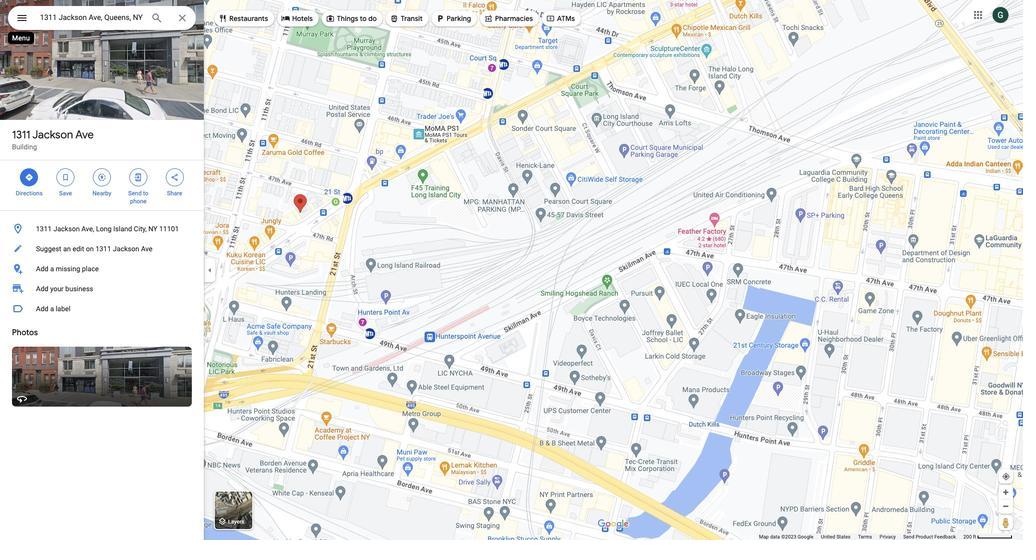 Task type: vqa. For each thing, say whether or not it's contained in the screenshot.
VENKATESAN
no



Task type: describe. For each thing, give the bounding box(es) containing it.
actions for 1311 jackson ave region
[[0, 160, 204, 210]]

 hotels
[[281, 13, 313, 24]]

send for send to phone
[[128, 190, 142, 197]]

 things to do
[[326, 13, 377, 24]]

on
[[86, 245, 94, 253]]

1311 inside button
[[95, 245, 111, 253]]

zoom out image
[[1002, 503, 1010, 510]]

200 ft button
[[963, 534, 1013, 540]]

suggest an edit on 1311 jackson ave
[[36, 245, 152, 253]]

1311 jackson ave main content
[[0, 0, 204, 540]]

 button
[[8, 6, 36, 32]]

island
[[113, 225, 132, 233]]

map
[[759, 534, 769, 540]]

1311 jackson ave, long island city, ny 11101 button
[[0, 219, 204, 239]]

ave,
[[81, 225, 94, 233]]

add your business link
[[0, 279, 204, 299]]

1311 Jackson Ave, Queens, NY 11101 field
[[8, 6, 196, 30]]

add a missing place button
[[0, 259, 204, 279]]

your
[[50, 285, 64, 293]]

nearby
[[92, 190, 111, 197]]

a for missing
[[50, 265, 54, 273]]


[[326, 13, 335, 24]]

add a label
[[36, 305, 71, 313]]

data
[[770, 534, 780, 540]]

an
[[63, 245, 71, 253]]


[[134, 172, 143, 183]]

long
[[96, 225, 112, 233]]

things
[[337, 14, 358, 23]]

send product feedback
[[903, 534, 956, 540]]

building
[[12, 143, 37, 151]]

200
[[963, 534, 972, 540]]

photos
[[12, 328, 38, 338]]

a for label
[[50, 305, 54, 313]]

privacy
[[880, 534, 896, 540]]


[[16, 11, 28, 25]]

zoom in image
[[1002, 489, 1010, 496]]


[[97, 172, 106, 183]]

jackson for ave
[[32, 128, 73, 142]]

edit
[[73, 245, 84, 253]]

 transit
[[390, 13, 423, 24]]

ny
[[148, 225, 157, 233]]

send for send product feedback
[[903, 534, 914, 540]]

 search field
[[8, 6, 196, 32]]

terms
[[858, 534, 872, 540]]


[[436, 13, 445, 24]]


[[61, 172, 70, 183]]

to inside send to phone
[[143, 190, 148, 197]]

privacy button
[[880, 534, 896, 540]]

business
[[65, 285, 93, 293]]

share
[[167, 190, 182, 197]]

label
[[56, 305, 71, 313]]

google account: greg robinson  
(robinsongreg175@gmail.com) image
[[993, 7, 1009, 23]]

1311 for ave,
[[36, 225, 52, 233]]

missing
[[56, 265, 80, 273]]

save
[[59, 190, 72, 197]]


[[484, 13, 493, 24]]


[[218, 13, 227, 24]]



Task type: locate. For each thing, give the bounding box(es) containing it.
 atms
[[546, 13, 575, 24]]

0 vertical spatial a
[[50, 265, 54, 273]]

1 vertical spatial ave
[[141, 245, 152, 253]]

pharmacies
[[495, 14, 533, 23]]

ave
[[75, 128, 94, 142], [141, 245, 152, 253]]

0 vertical spatial to
[[360, 14, 367, 23]]

jackson down island
[[113, 245, 139, 253]]

product
[[916, 534, 933, 540]]

1 vertical spatial 1311
[[36, 225, 52, 233]]

0 vertical spatial jackson
[[32, 128, 73, 142]]

ave inside 1311 jackson ave building
[[75, 128, 94, 142]]

jackson inside button
[[113, 245, 139, 253]]

1311 jackson ave building
[[12, 128, 94, 151]]

add left your
[[36, 285, 48, 293]]

1 a from the top
[[50, 265, 54, 273]]

add down suggest
[[36, 265, 48, 273]]

1 vertical spatial jackson
[[53, 225, 80, 233]]

1 vertical spatial add
[[36, 285, 48, 293]]

do
[[368, 14, 377, 23]]

None field
[[40, 11, 143, 23]]

a left missing
[[50, 265, 54, 273]]

directions
[[16, 190, 43, 197]]


[[170, 172, 179, 183]]

jackson inside 1311 jackson ave building
[[32, 128, 73, 142]]

add for add a missing place
[[36, 265, 48, 273]]

transit
[[401, 14, 423, 23]]

united states button
[[821, 534, 851, 540]]

jackson up an
[[53, 225, 80, 233]]

restaurants
[[229, 14, 268, 23]]

1311 up building
[[12, 128, 30, 142]]

add a label button
[[0, 299, 204, 319]]

send left product
[[903, 534, 914, 540]]

none field inside the 1311 jackson ave, queens, ny 11101 'field'
[[40, 11, 143, 23]]

0 horizontal spatial send
[[128, 190, 142, 197]]

map data ©2023 google
[[759, 534, 813, 540]]

0 vertical spatial add
[[36, 265, 48, 273]]

0 vertical spatial send
[[128, 190, 142, 197]]

1 horizontal spatial ave
[[141, 245, 152, 253]]

to up "phone"
[[143, 190, 148, 197]]

0 horizontal spatial ave
[[75, 128, 94, 142]]

feedback
[[934, 534, 956, 540]]

add for add a label
[[36, 305, 48, 313]]

add inside add a label button
[[36, 305, 48, 313]]

2 a from the top
[[50, 305, 54, 313]]

1 horizontal spatial 1311
[[36, 225, 52, 233]]

add left label
[[36, 305, 48, 313]]

1311 right on
[[95, 245, 111, 253]]

0 vertical spatial ave
[[75, 128, 94, 142]]

1 vertical spatial to
[[143, 190, 148, 197]]

send inside send to phone
[[128, 190, 142, 197]]

footer
[[759, 534, 963, 540]]

1311
[[12, 128, 30, 142], [36, 225, 52, 233], [95, 245, 111, 253]]

1 horizontal spatial send
[[903, 534, 914, 540]]

atms
[[557, 14, 575, 23]]

1 vertical spatial a
[[50, 305, 54, 313]]

send up "phone"
[[128, 190, 142, 197]]

3 add from the top
[[36, 305, 48, 313]]

show street view coverage image
[[999, 515, 1013, 530]]

jackson up building
[[32, 128, 73, 142]]

collapse side panel image
[[204, 265, 215, 275]]

parking
[[447, 14, 471, 23]]

footer containing map data ©2023 google
[[759, 534, 963, 540]]

jackson for ave,
[[53, 225, 80, 233]]

 restaurants
[[218, 13, 268, 24]]

 pharmacies
[[484, 13, 533, 24]]

2 add from the top
[[36, 285, 48, 293]]

suggest an edit on 1311 jackson ave button
[[0, 239, 204, 259]]

city,
[[134, 225, 147, 233]]

0 horizontal spatial 1311
[[12, 128, 30, 142]]

show your location image
[[1002, 472, 1011, 481]]

to inside  things to do
[[360, 14, 367, 23]]

united
[[821, 534, 835, 540]]

place
[[82, 265, 99, 273]]

add inside add your business link
[[36, 285, 48, 293]]

send
[[128, 190, 142, 197], [903, 534, 914, 540]]

1311 inside button
[[36, 225, 52, 233]]

states
[[836, 534, 851, 540]]

2 horizontal spatial 1311
[[95, 245, 111, 253]]

send product feedback button
[[903, 534, 956, 540]]

phone
[[130, 198, 147, 205]]

0 horizontal spatial to
[[143, 190, 148, 197]]

add for add your business
[[36, 285, 48, 293]]

jackson
[[32, 128, 73, 142], [53, 225, 80, 233], [113, 245, 139, 253]]

add inside add a missing place button
[[36, 265, 48, 273]]

©2023
[[781, 534, 796, 540]]

add a missing place
[[36, 265, 99, 273]]

send inside button
[[903, 534, 914, 540]]

terms button
[[858, 534, 872, 540]]

ave inside button
[[141, 245, 152, 253]]

add
[[36, 265, 48, 273], [36, 285, 48, 293], [36, 305, 48, 313]]

2 vertical spatial 1311
[[95, 245, 111, 253]]

1311 jackson ave, long island city, ny 11101
[[36, 225, 179, 233]]


[[546, 13, 555, 24]]

1311 inside 1311 jackson ave building
[[12, 128, 30, 142]]

a left label
[[50, 305, 54, 313]]

ft
[[973, 534, 976, 540]]


[[25, 172, 34, 183]]

google maps element
[[0, 0, 1023, 540]]

1311 for ave
[[12, 128, 30, 142]]

jackson inside button
[[53, 225, 80, 233]]

1 vertical spatial send
[[903, 534, 914, 540]]


[[281, 13, 290, 24]]

layers
[[228, 519, 244, 525]]

a
[[50, 265, 54, 273], [50, 305, 54, 313]]

1 horizontal spatial to
[[360, 14, 367, 23]]

google
[[798, 534, 813, 540]]

united states
[[821, 534, 851, 540]]

add your business
[[36, 285, 93, 293]]

send to phone
[[128, 190, 148, 205]]

11101
[[159, 225, 179, 233]]

200 ft
[[963, 534, 976, 540]]

0 vertical spatial 1311
[[12, 128, 30, 142]]

 parking
[[436, 13, 471, 24]]

1 add from the top
[[36, 265, 48, 273]]

suggest
[[36, 245, 61, 253]]

to left do in the top of the page
[[360, 14, 367, 23]]

2 vertical spatial jackson
[[113, 245, 139, 253]]

2 vertical spatial add
[[36, 305, 48, 313]]

1311 up suggest
[[36, 225, 52, 233]]

hotels
[[292, 14, 313, 23]]

footer inside google maps element
[[759, 534, 963, 540]]

to
[[360, 14, 367, 23], [143, 190, 148, 197]]


[[390, 13, 399, 24]]



